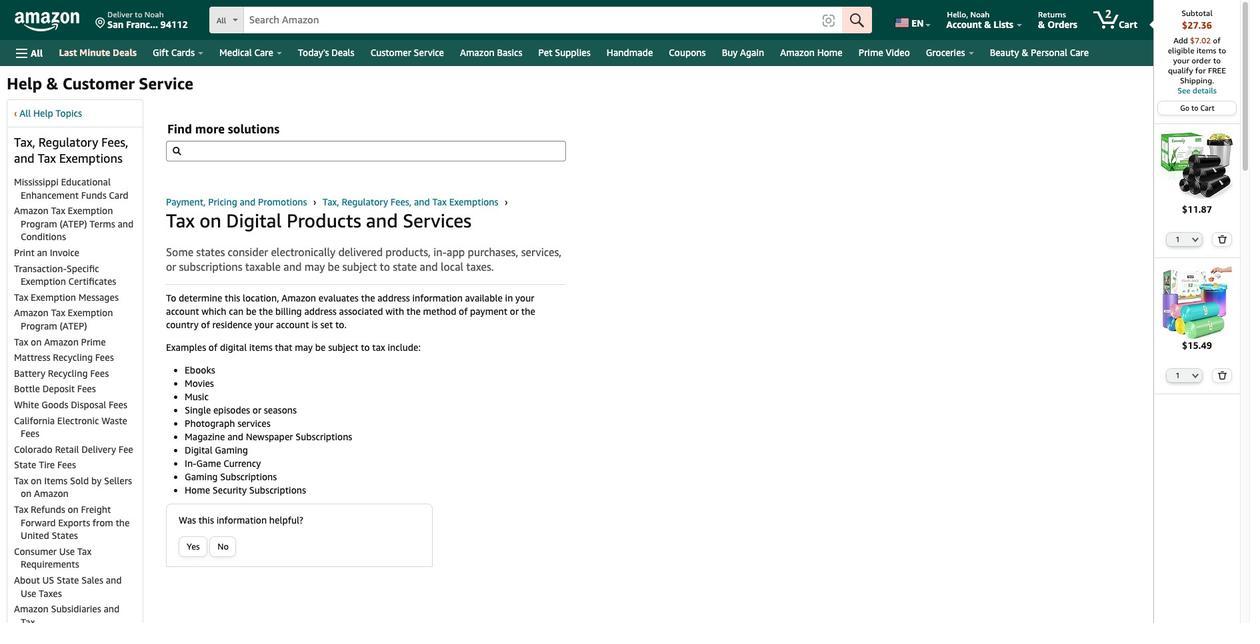 Task type: vqa. For each thing, say whether or not it's contained in the screenshot.
FREE
yes



Task type: locate. For each thing, give the bounding box(es) containing it.
personal
[[1032, 47, 1068, 58]]

coupons
[[669, 47, 706, 58]]

2 vertical spatial subscriptions
[[249, 484, 306, 495]]

0 horizontal spatial customer
[[62, 74, 135, 93]]

1 vertical spatial account
[[276, 319, 309, 330]]

on up refunds
[[21, 488, 32, 499]]

›
[[313, 196, 317, 207], [505, 196, 508, 207]]

customer right today's deals
[[371, 47, 412, 58]]

items inside of eligible items to your order to qualify for free shipping.
[[1197, 45, 1217, 55]]

amazon down tax exemption messages link
[[14, 307, 49, 318]]

1 vertical spatial be
[[246, 305, 257, 317]]

single
[[185, 404, 211, 415]]

cart right 2
[[1119, 19, 1138, 30]]

1 horizontal spatial noah
[[971, 9, 990, 19]]

amazon basics link
[[452, 43, 531, 62]]

1 horizontal spatial digital
[[226, 209, 282, 231]]

states
[[196, 245, 225, 259]]

subject down delivered
[[343, 260, 377, 274]]

episodes
[[213, 404, 250, 415]]

bottle
[[14, 383, 40, 394]]

0 vertical spatial customer
[[371, 47, 412, 58]]

program up tax on amazon prime link
[[21, 320, 57, 332]]

› up purchases, at the left
[[505, 196, 508, 207]]

game
[[197, 457, 221, 469]]

0 vertical spatial address
[[378, 292, 410, 303]]

see details
[[1178, 85, 1217, 95]]

deals right today's
[[332, 47, 355, 58]]

home inside ebooks movies music single episodes or seasons photograph services magazine and newspaper subscriptions digital gaming in-game currency gaming subscriptions home security subscriptions
[[185, 484, 210, 495]]

items left that
[[249, 341, 273, 353]]

tax,
[[14, 135, 35, 149], [323, 196, 339, 207]]

1 vertical spatial this
[[199, 514, 214, 526]]

0 horizontal spatial state
[[14, 459, 36, 470]]

& for account
[[985, 19, 992, 30]]

to right go
[[1192, 103, 1199, 112]]

state right us
[[57, 574, 79, 586]]

address up 'is'
[[304, 305, 337, 317]]

1 vertical spatial exemptions
[[449, 196, 499, 207]]

prime inside navigation 'navigation'
[[859, 47, 884, 58]]

and inside tax, regulatory fees, and tax exemptions
[[14, 151, 34, 165]]

information up the method
[[413, 292, 463, 303]]

0 horizontal spatial your
[[255, 319, 274, 330]]

movies
[[185, 377, 214, 389]]

subsidiaries
[[51, 603, 101, 615]]

1 horizontal spatial your
[[516, 292, 535, 303]]

subtotal $27.36
[[1182, 8, 1213, 31]]

1 horizontal spatial state
[[57, 574, 79, 586]]

search image
[[173, 146, 181, 155]]

exemption down funds
[[68, 205, 113, 216]]

amazon home link
[[773, 43, 851, 62]]

1 horizontal spatial address
[[378, 292, 410, 303]]

electronically
[[271, 245, 336, 259]]

0 vertical spatial all
[[217, 15, 226, 25]]

2 care from the left
[[1070, 47, 1089, 58]]

tax
[[372, 341, 385, 353]]

0 vertical spatial this
[[225, 292, 240, 303]]

0 vertical spatial 1
[[1176, 235, 1181, 243]]

help down all button
[[7, 74, 42, 93]]

1 vertical spatial or
[[510, 305, 519, 317]]

1 horizontal spatial deals
[[332, 47, 355, 58]]

dropdown image
[[1193, 237, 1200, 242]]

tax, regulatory fees, and tax exemptions
[[14, 135, 128, 165]]

use down about
[[21, 587, 36, 599]]

consider
[[228, 245, 268, 259]]

0 vertical spatial tax,
[[14, 135, 35, 149]]

services
[[403, 209, 472, 231]]

recycling up battery recycling fees link
[[53, 352, 93, 363]]

amazon down items
[[34, 488, 69, 499]]

(atep) up tax on amazon prime link
[[60, 320, 87, 332]]

may right that
[[295, 341, 313, 353]]

0 vertical spatial information
[[413, 292, 463, 303]]

no
[[218, 541, 229, 552]]

subscriptions down currency
[[220, 471, 277, 482]]

2 vertical spatial your
[[255, 319, 274, 330]]

customer
[[371, 47, 412, 58], [62, 74, 135, 93]]

(atep) left terms
[[60, 218, 87, 229]]

1 noah from the left
[[145, 9, 164, 19]]

0 horizontal spatial care
[[254, 47, 273, 58]]

or down in
[[510, 305, 519, 317]]

care
[[254, 47, 273, 58], [1070, 47, 1089, 58]]

tax on digital products and services article
[[166, 209, 566, 497]]

&
[[985, 19, 992, 30], [1039, 19, 1046, 30], [1022, 47, 1029, 58], [46, 74, 58, 93]]

0 vertical spatial help
[[7, 74, 42, 93]]

this right was
[[199, 514, 214, 526]]

0 vertical spatial gaming
[[215, 444, 248, 455]]

amazon down enhancement at top left
[[14, 205, 49, 216]]

to left state
[[380, 260, 390, 274]]

fees, up the services
[[391, 196, 412, 207]]

all up medical
[[217, 15, 226, 25]]

0 horizontal spatial fees,
[[101, 135, 128, 149]]

tax, regulatory fees, and tax exemptions link
[[323, 196, 501, 207]]

0 vertical spatial regulatory
[[39, 135, 98, 149]]

1 vertical spatial regulatory
[[342, 196, 388, 207]]

on up exports
[[68, 504, 79, 515]]

on down pricing
[[200, 209, 221, 231]]

1 horizontal spatial service
[[414, 47, 444, 58]]

the right payment
[[522, 305, 536, 317]]

care right personal
[[1070, 47, 1089, 58]]

0 vertical spatial (atep)
[[60, 218, 87, 229]]

0 horizontal spatial exemptions
[[59, 151, 123, 165]]

set
[[321, 319, 333, 330]]

1 horizontal spatial prime
[[859, 47, 884, 58]]

fees, inside tax, regulatory fees, and tax exemptions
[[101, 135, 128, 149]]

all help topics link
[[20, 107, 82, 119]]

with
[[386, 305, 404, 317]]

today's deals link
[[290, 43, 363, 62]]

use
[[59, 546, 75, 557], [21, 587, 36, 599]]

in-
[[185, 457, 197, 469]]

1 vertical spatial your
[[516, 292, 535, 303]]

account
[[166, 305, 199, 317], [276, 319, 309, 330]]

from
[[93, 517, 113, 528]]

dropdown image
[[1193, 373, 1200, 378]]

to right order
[[1214, 55, 1222, 65]]

customer down last minute deals link
[[62, 74, 135, 93]]

No submit
[[210, 537, 236, 556]]

digital down "magazine"
[[185, 444, 213, 455]]

regulatory down topics
[[39, 135, 98, 149]]

0 vertical spatial be
[[328, 260, 340, 274]]

1 vertical spatial recycling
[[48, 367, 88, 379]]

digital
[[220, 341, 247, 353]]

again
[[741, 47, 765, 58]]

on up mattress
[[31, 336, 42, 347]]

your right in
[[516, 292, 535, 303]]

details
[[1193, 85, 1217, 95]]

purchases,
[[468, 245, 519, 259]]

buy again
[[722, 47, 765, 58]]

and down electronically
[[284, 260, 302, 274]]

0 vertical spatial prime
[[859, 47, 884, 58]]

& right beauty
[[1022, 47, 1029, 58]]

2 noah from the left
[[971, 9, 990, 19]]

None submit
[[843, 7, 873, 33], [1213, 233, 1232, 246], [1213, 369, 1232, 382], [843, 7, 873, 33], [1213, 233, 1232, 246], [1213, 369, 1232, 382]]

home inside navigation 'navigation'
[[818, 47, 843, 58]]

and up the services
[[414, 196, 430, 207]]

0 horizontal spatial address
[[304, 305, 337, 317]]

1 vertical spatial customer
[[62, 74, 135, 93]]

home left prime video
[[818, 47, 843, 58]]

tax, down ‹
[[14, 135, 35, 149]]

states
[[52, 530, 78, 541]]

services,
[[521, 245, 562, 259]]

amazon up the mattress recycling fees link
[[44, 336, 79, 347]]

taxes
[[39, 587, 62, 599]]

2 vertical spatial or
[[253, 404, 262, 415]]

0 horizontal spatial account
[[166, 305, 199, 317]]

0 vertical spatial account
[[166, 305, 199, 317]]

& inside returns & orders
[[1039, 19, 1046, 30]]

1 left dropdown icon
[[1176, 371, 1181, 380]]

subtotal
[[1182, 8, 1213, 18]]

colorado
[[14, 443, 53, 455]]

gaming down game
[[185, 471, 218, 482]]

& up all help topics link
[[46, 74, 58, 93]]

state down the colorado
[[14, 459, 36, 470]]

tire
[[39, 459, 55, 470]]

service down gift
[[139, 74, 193, 93]]

1 horizontal spatial information
[[413, 292, 463, 303]]

1 vertical spatial program
[[21, 320, 57, 332]]

0 horizontal spatial information
[[217, 514, 267, 526]]

products
[[287, 209, 361, 231]]

battery recycling fees link
[[14, 367, 109, 379]]

1 vertical spatial (atep)
[[60, 320, 87, 332]]

1 (atep) from the top
[[60, 218, 87, 229]]

1 vertical spatial digital
[[185, 444, 213, 455]]

0 vertical spatial or
[[166, 260, 176, 274]]

of eligible items to your order to qualify for free shipping.
[[1169, 35, 1227, 85]]

groceries link
[[918, 43, 982, 62]]

tax down transaction-
[[14, 291, 28, 303]]

pet supplies link
[[531, 43, 599, 62]]

video
[[886, 47, 910, 58]]

shipping.
[[1181, 75, 1215, 85]]

1 vertical spatial subject
[[328, 341, 359, 353]]

all
[[217, 15, 226, 25], [31, 47, 43, 58], [20, 107, 31, 119]]

amazon down "taxes"
[[14, 603, 49, 615]]

consumer
[[14, 546, 57, 557]]

› up 'tax on digital products and services'
[[313, 196, 317, 207]]

1 horizontal spatial regulatory
[[342, 196, 388, 207]]

this inside to determine this location, amazon evaluates the address information available in          your account which can be the billing address associated with the method of payment          or the country of residence your account is set to.
[[225, 292, 240, 303]]

and right pricing
[[240, 196, 256, 207]]

state
[[14, 459, 36, 470], [57, 574, 79, 586]]

0 horizontal spatial be
[[246, 305, 257, 317]]

1 horizontal spatial customer
[[371, 47, 412, 58]]

country
[[166, 319, 199, 330]]

2 horizontal spatial be
[[328, 260, 340, 274]]

be inside some states consider electronically delivered products, in-app purchases, services, or subscriptions taxable and may be subject to state and local taxes.
[[328, 260, 340, 274]]

white goods disposal fees link
[[14, 399, 127, 410]]

battery
[[14, 367, 45, 379]]

or down the some
[[166, 260, 176, 274]]

2 program from the top
[[21, 320, 57, 332]]

and
[[14, 151, 34, 165], [240, 196, 256, 207], [414, 196, 430, 207], [366, 209, 398, 231], [118, 218, 134, 229], [284, 260, 302, 274], [420, 260, 438, 274], [228, 431, 244, 442], [106, 574, 122, 586], [104, 603, 120, 615]]

0 vertical spatial subject
[[343, 260, 377, 274]]

find more solutions
[[167, 121, 280, 136]]

0 horizontal spatial noah
[[145, 9, 164, 19]]

was
[[179, 514, 196, 526]]

0 vertical spatial may
[[305, 260, 325, 274]]

method
[[423, 305, 457, 317]]

address up with
[[378, 292, 410, 303]]

program
[[21, 218, 57, 229], [21, 320, 57, 332]]

1 deals from the left
[[113, 47, 137, 58]]

tax up mississippi
[[38, 151, 56, 165]]

2 horizontal spatial your
[[1174, 55, 1190, 65]]

the inside mississippi educational enhancement funds card amazon tax exemption program (atep) terms and conditions print an invoice transaction-specific exemption certificates tax exemption messages amazon tax exemption program (atep) tax on amazon prime mattress recycling fees battery recycling fees bottle deposit fees white goods disposal fees california electronic waste fees colorado retail delivery fee state tire fees tax on items sold by sellers on amazon tax refunds on freight forward exports from the united states consumer use tax requirements about us state sales and use taxes amazon subsidiaries and tax
[[116, 517, 130, 528]]

specific
[[67, 263, 99, 274]]

0 horizontal spatial tax,
[[14, 135, 35, 149]]

0 vertical spatial fees,
[[101, 135, 128, 149]]

noah right hello,
[[971, 9, 990, 19]]

groceries
[[926, 47, 966, 58]]

an
[[37, 247, 47, 258]]

digital down payment, pricing and promotions link
[[226, 209, 282, 231]]

amazon right again on the top right of the page
[[781, 47, 815, 58]]

be inside to determine this location, amazon evaluates the address information available in          your account which can be the billing address associated with the method of payment          or the country of residence your account is set to.
[[246, 305, 257, 317]]

items inside tax on digital products and services article
[[249, 341, 273, 353]]

and right the subsidiaries
[[104, 603, 120, 615]]

subject inside some states consider electronically delivered products, in-app purchases, services, or subscriptions taxable and may be subject to state and local taxes.
[[343, 260, 377, 274]]

0 vertical spatial digital
[[226, 209, 282, 231]]

add $7.02
[[1174, 35, 1214, 45]]

your down location,
[[255, 319, 274, 330]]

1 horizontal spatial this
[[225, 292, 240, 303]]

1 horizontal spatial ›
[[505, 196, 508, 207]]

the
[[361, 292, 375, 303], [259, 305, 273, 317], [407, 305, 421, 317], [522, 305, 536, 317], [116, 517, 130, 528]]

may
[[305, 260, 325, 274], [295, 341, 313, 353]]

and up mississippi
[[14, 151, 34, 165]]

& for beauty
[[1022, 47, 1029, 58]]

this up "can"
[[225, 292, 240, 303]]

0 horizontal spatial prime
[[81, 336, 106, 347]]

on
[[200, 209, 221, 231], [31, 336, 42, 347], [31, 475, 42, 486], [21, 488, 32, 499], [68, 504, 79, 515]]

2 vertical spatial all
[[20, 107, 31, 119]]

amazon
[[460, 47, 495, 58], [781, 47, 815, 58], [14, 205, 49, 216], [282, 292, 316, 303], [14, 307, 49, 318], [44, 336, 79, 347], [34, 488, 69, 499], [14, 603, 49, 615]]

items up for
[[1197, 45, 1217, 55]]

last
[[59, 47, 77, 58]]

noah right deliver
[[145, 9, 164, 19]]

1 › from the left
[[313, 196, 317, 207]]

1 vertical spatial tax,
[[323, 196, 339, 207]]

the down location,
[[259, 305, 273, 317]]

0 horizontal spatial ›
[[313, 196, 317, 207]]

all inside all search field
[[217, 15, 226, 25]]

0 horizontal spatial regulatory
[[39, 135, 98, 149]]

noah inside deliver to noah san franc... 94112‌
[[145, 9, 164, 19]]

to right deliver
[[135, 9, 143, 19]]

or inside to determine this location, amazon evaluates the address information available in          your account which can be the billing address associated with the method of payment          or the country of residence your account is set to.
[[510, 305, 519, 317]]

0 horizontal spatial digital
[[185, 444, 213, 455]]

prime inside mississippi educational enhancement funds card amazon tax exemption program (atep) terms and conditions print an invoice transaction-specific exemption certificates tax exemption messages amazon tax exemption program (atep) tax on amazon prime mattress recycling fees battery recycling fees bottle deposit fees white goods disposal fees california electronic waste fees colorado retail delivery fee state tire fees tax on items sold by sellers on amazon tax refunds on freight forward exports from the united states consumer use tax requirements about us state sales and use taxes amazon subsidiaries and tax
[[81, 336, 106, 347]]

more
[[195, 121, 225, 136]]

0 horizontal spatial or
[[166, 260, 176, 274]]

1 vertical spatial 1
[[1176, 371, 1181, 380]]

recycling down the mattress recycling fees link
[[48, 367, 88, 379]]

1 vertical spatial gaming
[[185, 471, 218, 482]]

1 vertical spatial all
[[31, 47, 43, 58]]

0 horizontal spatial deals
[[113, 47, 137, 58]]

2 vertical spatial be
[[315, 341, 326, 353]]

bottle deposit fees link
[[14, 383, 96, 394]]

tax, inside tax, regulatory fees, and tax exemptions
[[14, 135, 35, 149]]

0 vertical spatial service
[[414, 47, 444, 58]]

exemptions up educational
[[59, 151, 123, 165]]

refunds
[[31, 504, 65, 515]]

1 for $15.49
[[1176, 371, 1181, 380]]

subject down the to.
[[328, 341, 359, 353]]

care right medical
[[254, 47, 273, 58]]

2 horizontal spatial or
[[510, 305, 519, 317]]

1 vertical spatial items
[[249, 341, 273, 353]]

tax on digital products and services
[[166, 209, 472, 231]]

1 vertical spatial prime
[[81, 336, 106, 347]]

account up the country
[[166, 305, 199, 317]]

1 vertical spatial cart
[[1201, 103, 1215, 112]]

may down electronically
[[305, 260, 325, 274]]

amazon subsidiaries and tax link
[[14, 603, 120, 623]]

to inside some states consider electronically delivered products, in-app purchases, services, or subscriptions taxable and may be subject to state and local taxes.
[[380, 260, 390, 274]]

prime up the mattress recycling fees link
[[81, 336, 106, 347]]

delete image
[[1218, 371, 1228, 380]]

and inside ebooks movies music single episodes or seasons photograph services magazine and newspaper subscriptions digital gaming in-game currency gaming subscriptions home security subscriptions
[[228, 431, 244, 442]]

94112‌
[[160, 19, 188, 30]]

1 horizontal spatial care
[[1070, 47, 1089, 58]]

0 vertical spatial items
[[1197, 45, 1217, 55]]

1 1 from the top
[[1176, 235, 1181, 243]]

Find more solutions search field
[[166, 141, 566, 161]]

and right sales
[[106, 574, 122, 586]]

1.2 gallon/330pcs strong trash bags colorful clear garbage bags by teivio, bathroom trash can bin liners, small plastic bags for home office kitchen, multicolor image
[[1161, 266, 1234, 339]]

and down services
[[228, 431, 244, 442]]

subscriptions
[[296, 431, 353, 442], [220, 471, 277, 482], [249, 484, 306, 495]]

the right with
[[407, 305, 421, 317]]

all right ‹
[[20, 107, 31, 119]]

orders
[[1048, 19, 1078, 30]]

0 vertical spatial your
[[1174, 55, 1190, 65]]

the right from
[[116, 517, 130, 528]]

1 horizontal spatial or
[[253, 404, 262, 415]]

1 horizontal spatial be
[[315, 341, 326, 353]]

forward
[[21, 517, 56, 528]]

use down states
[[59, 546, 75, 557]]

2 1 from the top
[[1176, 371, 1181, 380]]

cart down details
[[1201, 103, 1215, 112]]

of right $7.02
[[1214, 35, 1221, 45]]

be down delivered
[[328, 260, 340, 274]]

0 horizontal spatial items
[[249, 341, 273, 353]]

1 for $11.87
[[1176, 235, 1181, 243]]

1 vertical spatial use
[[21, 587, 36, 599]]

0 vertical spatial program
[[21, 218, 57, 229]]



Task type: describe. For each thing, give the bounding box(es) containing it.
to determine this location, amazon evaluates the address information available in          your account which can be the billing address associated with the method of payment          or the country of residence your account is set to.
[[166, 292, 536, 330]]

exemption down transaction-
[[21, 276, 66, 287]]

tax up the services
[[433, 196, 447, 207]]

the up associated
[[361, 292, 375, 303]]

by
[[91, 475, 102, 486]]

amazon tax exemption program (atep) link
[[14, 307, 113, 332]]

waste
[[102, 415, 127, 426]]

beauty
[[990, 47, 1020, 58]]

certificates
[[68, 276, 116, 287]]

help & customer service link
[[7, 74, 193, 97]]

freight
[[81, 504, 111, 515]]

exemption up amazon tax exemption program (atep) link
[[31, 291, 76, 303]]

tax down states
[[77, 546, 92, 557]]

customer service
[[371, 47, 444, 58]]

of inside of eligible items to your order to qualify for free shipping.
[[1214, 35, 1221, 45]]

may inside some states consider electronically delivered products, in-app purchases, services, or subscriptions taxable and may be subject to state and local taxes.
[[305, 260, 325, 274]]

tax on amazon prime link
[[14, 336, 106, 347]]

print
[[14, 247, 35, 258]]

service inside navigation 'navigation'
[[414, 47, 444, 58]]

to up free
[[1219, 45, 1227, 55]]

transaction-
[[14, 263, 67, 274]]

products,
[[386, 245, 431, 259]]

include:
[[388, 341, 421, 353]]

san
[[107, 19, 124, 30]]

supplies
[[555, 47, 591, 58]]

promotions
[[258, 196, 307, 207]]

prime video link
[[851, 43, 918, 62]]

1 vertical spatial state
[[57, 574, 79, 586]]

1 vertical spatial address
[[304, 305, 337, 317]]

& for help
[[46, 74, 58, 93]]

amazon home
[[781, 47, 843, 58]]

0 vertical spatial use
[[59, 546, 75, 557]]

1 vertical spatial subscriptions
[[220, 471, 277, 482]]

0 horizontal spatial service
[[139, 74, 193, 93]]

navigation navigation
[[0, 0, 1242, 623]]

2 deals from the left
[[332, 47, 355, 58]]

2 (atep) from the top
[[60, 320, 87, 332]]

fee
[[119, 443, 133, 455]]

card
[[109, 189, 128, 201]]

terms
[[90, 218, 115, 229]]

seasons
[[264, 404, 297, 415]]

retail
[[55, 443, 79, 455]]

and right terms
[[118, 218, 134, 229]]

‹ all help topics
[[14, 107, 82, 119]]

0 vertical spatial state
[[14, 459, 36, 470]]

can
[[229, 305, 244, 317]]

and down in-
[[420, 260, 438, 274]]

some states consider electronically delivered products, in-app purchases, services, or subscriptions taxable and may be subject to state and local taxes.
[[166, 245, 562, 274]]

delivered
[[338, 245, 383, 259]]

deliver to noah san franc... 94112‌
[[107, 9, 188, 30]]

1 vertical spatial fees,
[[391, 196, 412, 207]]

gift cards link
[[145, 43, 211, 62]]

services
[[238, 417, 271, 429]]

1 care from the left
[[254, 47, 273, 58]]

currency
[[224, 457, 261, 469]]

tax exemption messages link
[[14, 291, 119, 303]]

of down which
[[201, 319, 210, 330]]

amazon tax exemption program (atep) terms and conditions link
[[14, 205, 134, 242]]

lists
[[994, 19, 1014, 30]]

or inside ebooks movies music single episodes or seasons photograph services magazine and newspaper subscriptions digital gaming in-game currency gaming subscriptions home security subscriptions
[[253, 404, 262, 415]]

pricing
[[208, 196, 237, 207]]

account
[[947, 19, 982, 30]]

about
[[14, 574, 40, 586]]

on inside article
[[200, 209, 221, 231]]

2 › from the left
[[505, 196, 508, 207]]

1 horizontal spatial account
[[276, 319, 309, 330]]

tax inside tax, regulatory fees, and tax exemptions
[[38, 151, 56, 165]]

or inside some states consider electronically delivered products, in-app purchases, services, or subscriptions taxable and may be subject to state and local taxes.
[[166, 260, 176, 274]]

location,
[[243, 292, 279, 303]]

hello, noah
[[948, 9, 990, 19]]

Search Amazon text field
[[244, 7, 816, 33]]

amazon left basics
[[460, 47, 495, 58]]

handmade link
[[599, 43, 661, 62]]

funds
[[81, 189, 107, 201]]

photograph
[[185, 417, 235, 429]]

information inside to determine this location, amazon evaluates the address information available in          your account which can be the billing address associated with the method of payment          or the country of residence your account is set to.
[[413, 292, 463, 303]]

handmade
[[607, 47, 653, 58]]

sales
[[81, 574, 103, 586]]

delete image
[[1218, 235, 1228, 243]]

in-
[[434, 245, 447, 259]]

1 program from the top
[[21, 218, 57, 229]]

in
[[505, 292, 513, 303]]

consumer use tax requirements link
[[14, 546, 92, 570]]

and down the tax, regulatory fees, and tax exemptions link at the top left of the page
[[366, 209, 398, 231]]

united
[[21, 530, 49, 541]]

be for location,
[[246, 305, 257, 317]]

medical care
[[219, 47, 273, 58]]

to inside deliver to noah san franc... 94112‌
[[135, 9, 143, 19]]

your inside of eligible items to your order to qualify for free shipping.
[[1174, 55, 1190, 65]]

$27.36
[[1183, 19, 1213, 31]]

about us state sales and use taxes link
[[14, 574, 122, 599]]

all inside all button
[[31, 47, 43, 58]]

exemptions inside tax, regulatory fees, and tax exemptions
[[59, 151, 123, 165]]

see details link
[[1161, 85, 1234, 95]]

goods
[[42, 399, 68, 410]]

amazon image
[[15, 12, 79, 32]]

to
[[166, 292, 176, 303]]

& for returns
[[1039, 19, 1046, 30]]

state tire fees link
[[14, 459, 76, 470]]

All search field
[[209, 7, 873, 35]]

mattress
[[14, 352, 50, 363]]

enhancement
[[21, 189, 79, 201]]

items
[[44, 475, 68, 486]]

of right the method
[[459, 305, 468, 317]]

sellers
[[104, 475, 132, 486]]

yes
[[187, 541, 200, 552]]

$7.02
[[1191, 35, 1212, 45]]

buy again link
[[714, 43, 773, 62]]

to left tax
[[361, 341, 370, 353]]

0 horizontal spatial this
[[199, 514, 214, 526]]

0 horizontal spatial cart
[[1119, 19, 1138, 30]]

conditions
[[21, 231, 66, 242]]

regulatory inside tax, regulatory fees, and tax exemptions
[[39, 135, 98, 149]]

1 vertical spatial information
[[217, 514, 267, 526]]

all button
[[10, 40, 49, 66]]

topics
[[56, 107, 82, 119]]

amazon inside to determine this location, amazon evaluates the address information available in          your account which can be the billing address associated with the method of payment          or the country of residence your account is set to.
[[282, 292, 316, 303]]

1 horizontal spatial tax,
[[323, 196, 339, 207]]

tax down tax exemption messages link
[[51, 307, 65, 318]]

0 vertical spatial subscriptions
[[296, 431, 353, 442]]

customer service link
[[363, 43, 452, 62]]

0 horizontal spatial use
[[21, 587, 36, 599]]

customer inside help & customer service link
[[62, 74, 135, 93]]

tax up mattress
[[14, 336, 28, 347]]

go
[[1181, 103, 1190, 112]]

determine
[[179, 292, 222, 303]]

1 horizontal spatial exemptions
[[449, 196, 499, 207]]

customer inside customer service link
[[371, 47, 412, 58]]

1 horizontal spatial cart
[[1201, 103, 1215, 112]]

delivery
[[82, 443, 116, 455]]

account & lists
[[947, 19, 1014, 30]]

local
[[441, 260, 464, 274]]

find
[[167, 121, 192, 136]]

of left digital
[[209, 341, 218, 353]]

tax down enhancement at top left
[[51, 205, 65, 216]]

digital inside ebooks movies music single episodes or seasons photograph services magazine and newspaper subscriptions digital gaming in-game currency gaming subscriptions home security subscriptions
[[185, 444, 213, 455]]

tax up forward
[[14, 504, 28, 515]]

tax down state tire fees 'link'
[[14, 475, 28, 486]]

tax down about
[[21, 616, 35, 623]]

security
[[213, 484, 247, 495]]

that
[[275, 341, 293, 353]]

Yes submit
[[179, 537, 207, 556]]

hommaly 1.2 gallon 240 pcs small black trash bags, strong garbage bags, bathroom trash can bin liners unscented, mini plastic bags for office, waste basket liner, fit 3,4.5,6 liters, 0.5,0.8,1,1.2 gal image
[[1161, 129, 1234, 203]]

app
[[447, 245, 465, 259]]

on down state tire fees 'link'
[[31, 475, 42, 486]]

ebooks movies music single episodes or seasons photograph services magazine and newspaper subscriptions digital gaming in-game currency gaming subscriptions home security subscriptions
[[185, 364, 353, 495]]

0 vertical spatial recycling
[[53, 352, 93, 363]]

hello,
[[948, 9, 969, 19]]

be for electronically
[[328, 260, 340, 274]]

helpful?
[[269, 514, 304, 526]]

tax inside article
[[166, 209, 195, 231]]

1 vertical spatial may
[[295, 341, 313, 353]]

1 vertical spatial help
[[33, 107, 53, 119]]

mississippi
[[14, 176, 59, 187]]

tax on items sold by sellers on amazon link
[[14, 475, 132, 499]]

exemption down messages
[[68, 307, 113, 318]]

$11.87
[[1183, 203, 1213, 215]]

some
[[166, 245, 194, 259]]



